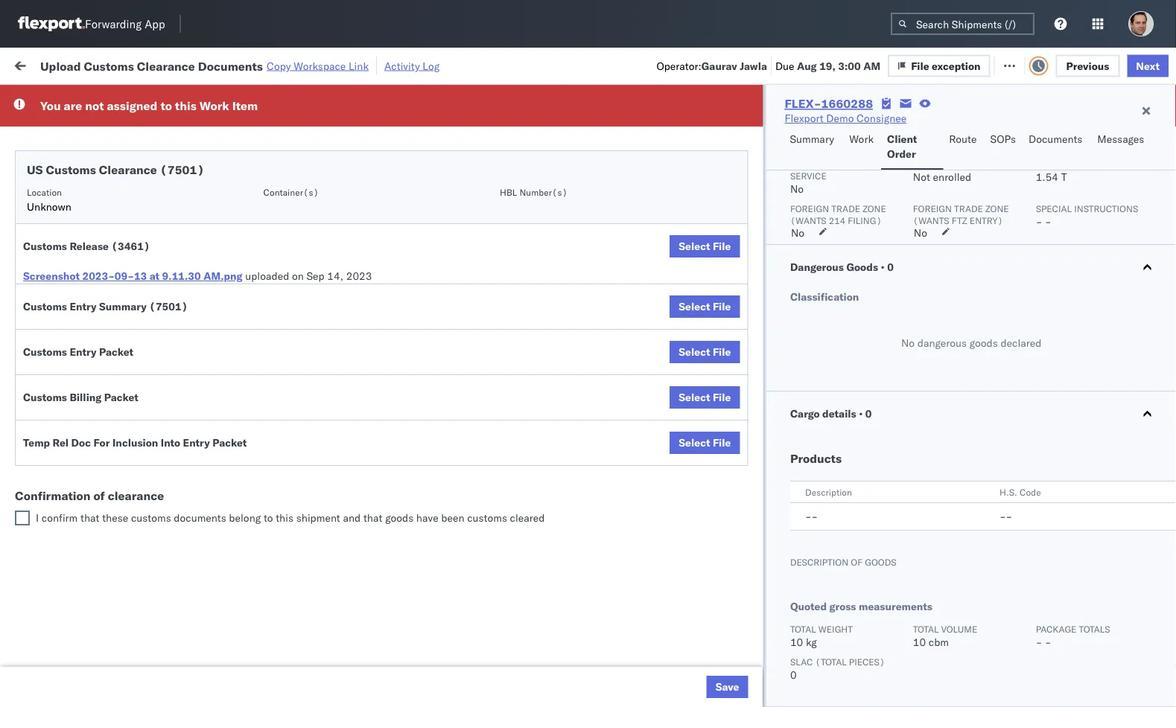 Task type: describe. For each thing, give the bounding box(es) containing it.
clearance for us customs clearance (7501)
[[99, 162, 157, 177]]

2:59 am est, feb 17, 2023
[[240, 116, 375, 129]]

1 vertical spatial international
[[718, 607, 779, 620]]

2023 down snoozed no
[[349, 116, 375, 129]]

from inside schedule pickup from los angeles international airport
[[116, 140, 138, 153]]

goods
[[846, 261, 878, 274]]

no inside flexport insurance service no
[[790, 182, 803, 196]]

risk
[[314, 58, 331, 71]]

schedule for 1st schedule pickup from los angeles, ca link from the top of the page
[[34, 239, 78, 252]]

import work button
[[119, 48, 194, 81]]

confirm pickup from los angeles, ca link for bookings
[[34, 304, 212, 333]]

upload customs clearance documents button
[[34, 205, 212, 236]]

9 resize handle column header from the left
[[1149, 115, 1167, 708]]

2 appointment from the top
[[122, 181, 183, 194]]

1 vertical spatial documents
[[1029, 133, 1083, 146]]

0 vertical spatial 3:00
[[838, 59, 861, 72]]

1 horizontal spatial at
[[302, 58, 311, 71]]

consignee button
[[642, 118, 776, 133]]

2 2001714 from the top
[[854, 181, 900, 194]]

my
[[15, 54, 39, 74]]

llc for flex-2060357
[[725, 673, 743, 686]]

1 schedule pickup from los angeles, ca link from the top
[[34, 238, 212, 268]]

1 flex-2001714 from the top
[[822, 149, 900, 162]]

0 vertical spatial products
[[580, 116, 622, 129]]

los for 2nd schedule pickup from los angeles, ca link from the top of the page
[[140, 435, 157, 448]]

forwarding app
[[85, 17, 165, 31]]

no right snoozed
[[349, 92, 361, 104]]

entry)
[[969, 215, 1003, 226]]

est, for 2:59 am est, feb 17, 2023's schedule delivery appointment link
[[285, 116, 307, 129]]

snoozed no
[[308, 92, 361, 104]]

ca for 3rd schedule pickup from los angeles, ca link from the bottom
[[34, 483, 48, 496]]

you
[[40, 98, 61, 113]]

progress
[[232, 92, 269, 104]]

client name
[[553, 122, 603, 133]]

demo123
[[1015, 378, 1065, 391]]

(wants for foreign trade zone (wants 214 filing)
[[790, 215, 826, 226]]

2 customs from the left
[[467, 512, 507, 525]]

Search Work text field
[[676, 53, 838, 76]]

3 resize handle column header from the left
[[431, 115, 448, 708]]

2 vertical spatial international
[[718, 640, 779, 653]]

0 horizontal spatial goods
[[385, 512, 414, 525]]

0 vertical spatial demo
[[826, 112, 854, 125]]

2023 right the 3,
[[344, 509, 370, 522]]

2:59 am est, mar 3, 2023
[[240, 509, 370, 522]]

customs down screenshot
[[23, 300, 67, 313]]

1 vertical spatial products
[[790, 451, 841, 466]]

ca for second schedule pickup from los angeles, ca link from the bottom of the page
[[34, 516, 48, 529]]

mbl/mawb
[[1015, 122, 1066, 133]]

customs down confirm delivery
[[23, 391, 67, 404]]

forwarding
[[85, 17, 142, 31]]

container numbers
[[918, 116, 958, 139]]

2 karl from the top
[[650, 640, 669, 653]]

select file button for customs release (3461)
[[670, 235, 740, 258]]

pickup inside schedule pickup from amsterdam airport schiphol, haarlemmermeer, netherlands
[[81, 632, 113, 645]]

snoozed
[[308, 92, 343, 104]]

flex-1660288
[[785, 96, 873, 111]]

amsterdam
[[140, 632, 195, 645]]

2:59 am est, feb 28, 2023
[[240, 444, 375, 457]]

these
[[102, 512, 128, 525]]

from down haarlemmermeer,
[[116, 665, 138, 678]]

flex id button
[[791, 118, 895, 133]]

delivery down us customs clearance (7501)
[[81, 181, 119, 194]]

2023 up 2:59 am est, feb 28, 2023
[[355, 411, 381, 424]]

schedule delivery appointment button for 10:30 pm est, feb 21, 2023
[[34, 278, 183, 295]]

proof
[[71, 410, 96, 423]]

los for 1st schedule pickup from los angeles, ca link from the top of the page
[[140, 239, 157, 252]]

schedule pickup from los angeles international airport button
[[34, 140, 212, 171]]

maeu1234567 for schedule pickup from los angeles, ca
[[918, 247, 993, 260]]

shipment
[[296, 512, 340, 525]]

select file button for customs entry packet
[[670, 341, 740, 364]]

for
[[93, 436, 110, 450]]

flex-2150210 for 12:00 pm est, feb 25, 2023
[[822, 411, 900, 424]]

customs up the :
[[84, 58, 134, 73]]

2023 down deadline button
[[349, 149, 374, 162]]

confirm delivery link
[[34, 377, 113, 391]]

3 ca from the top
[[34, 352, 48, 365]]

1 bleckmann from the top
[[821, 607, 874, 620]]

flex-2150210 for 3:00 pm est, feb 20, 2023
[[822, 214, 900, 227]]

container(s)
[[263, 187, 319, 198]]

summary inside button
[[790, 133, 834, 146]]

work,
[[156, 92, 180, 104]]

feb for schedule delivery appointment link corresponding to 10:30 pm est, feb 21, 2023
[[315, 280, 334, 293]]

from down upload customs clearance documents button
[[116, 239, 138, 252]]

cleared
[[510, 512, 545, 525]]

0 horizontal spatial flexport demo consignee
[[553, 444, 675, 457]]

haarlemmermeer,
[[117, 647, 202, 660]]

delivery for 3:00 am est, feb 25, 2023
[[75, 377, 113, 390]]

1.54 t
[[1035, 171, 1067, 184]]

from right for
[[116, 435, 138, 448]]

flex- up description of goods
[[822, 509, 854, 522]]

1911408
[[854, 378, 900, 391]]

2023 up 3:00 pm est, feb 20, 2023
[[349, 181, 374, 194]]

2 flex-2001714 from the top
[[822, 181, 900, 194]]

filtered by:
[[15, 91, 68, 104]]

rel
[[53, 436, 69, 450]]

2 vertical spatial 17,
[[330, 181, 346, 194]]

2 schedule pickup from los angeles, ca link from the top
[[34, 435, 212, 464]]

1 vertical spatial work
[[200, 98, 229, 113]]

3 flex-1977428 from the top
[[822, 345, 900, 358]]

deadline button
[[232, 118, 381, 133]]

2:59 for 2:59 am est, feb 17, 2023
[[240, 116, 262, 129]]

previous button
[[1056, 55, 1120, 77]]

customs entry summary (7501)
[[23, 300, 188, 313]]

13
[[134, 270, 147, 283]]

pm for upload customs clearance documents
[[265, 214, 281, 227]]

no down foreign trade zone (wants ftz entry)
[[913, 226, 927, 239]]

1911466 for second schedule pickup from los angeles, ca link from the bottom of the page
[[854, 509, 900, 522]]

airport inside schedule pickup from los angeles international airport
[[97, 155, 130, 168]]

schedule for 2nd schedule pickup from los angeles, ca link from the top of the page
[[34, 435, 78, 448]]

flex- up foreign trade zone (wants 214 filing)
[[822, 181, 854, 194]]

2 2097290 from the top
[[854, 640, 900, 653]]

otter products, llc for flex-1988285
[[650, 116, 743, 129]]

resize handle column header for deadline
[[378, 115, 396, 708]]

filing)
[[848, 215, 882, 226]]

client name button
[[545, 118, 627, 133]]

angeles, for 3rd schedule pickup from los angeles, ca link from the bottom
[[160, 468, 201, 481]]

copy workspace link button
[[267, 59, 369, 72]]

flex-1988285
[[822, 116, 900, 129]]

operator:
[[657, 59, 702, 72]]

flex- up flex-1911408
[[822, 345, 854, 358]]

am right "19,"
[[863, 59, 881, 72]]

778 at risk
[[280, 58, 331, 71]]

resize handle column header for mode
[[527, 115, 545, 708]]

and
[[343, 512, 361, 525]]

1 digital from the top
[[819, 149, 850, 162]]

1 karl from the top
[[650, 607, 669, 620]]

from down 09-
[[110, 304, 132, 317]]

14,
[[327, 270, 343, 283]]

2 digital from the top
[[819, 181, 850, 194]]

foreign trade zone (wants 214 filing)
[[790, 203, 886, 226]]

packet for customs entry packet
[[99, 346, 133, 359]]

schedule for 2:59 am est, feb 17, 2023's schedule delivery appointment link
[[34, 115, 78, 128]]

187 on track
[[349, 58, 409, 71]]

entry for summary
[[70, 300, 97, 313]]

lcl for otter products - test account
[[489, 116, 507, 129]]

flexport insurance service no
[[790, 158, 888, 196]]

no dangerous goods declared
[[901, 337, 1041, 350]]

description for description of goods
[[790, 557, 848, 568]]

measurements
[[858, 600, 932, 613]]

0 for dangerous goods • 0
[[887, 261, 893, 274]]

hbl number(s)
[[500, 187, 568, 198]]

pm up 3:00 pm est, feb 20, 2023
[[265, 181, 281, 194]]

confirm pickup from los angeles, ca button for bookings test consignee
[[34, 304, 212, 335]]

fcl for 2:59 am est, mar 3, 2023
[[489, 509, 508, 522]]

workitem
[[16, 122, 55, 133]]

flxt00001977428a for confirm pickup from los angeles, ca
[[1015, 345, 1117, 358]]

1.54
[[1035, 171, 1058, 184]]

flex- down description of goods
[[822, 575, 854, 588]]

1 horizontal spatial this
[[276, 512, 294, 525]]

trade for ftz
[[954, 203, 983, 214]]

flex- down "flex id" button
[[822, 149, 854, 162]]

consignee inside "flexport demo consignee" link
[[857, 112, 907, 125]]

2023 right 20,
[[349, 214, 374, 227]]

angeles, for 1st schedule pickup from los angeles, ca link from the top of the page
[[160, 239, 201, 252]]

3:00 for bookings test consignee
[[240, 378, 262, 391]]

flex- down flex-1919147
[[822, 476, 854, 489]]

clearance for upload customs clearance documents
[[115, 206, 163, 219]]

2 schedule delivery appointment button from the top
[[34, 180, 183, 196]]

flex- up the flex
[[785, 96, 821, 111]]

file for customs release (3461)
[[713, 240, 731, 253]]

pickup for schedule pickup from los angeles international airport 'link'
[[81, 140, 113, 153]]

i confirm that these customs documents belong to this shipment and that goods have been customs cleared
[[36, 512, 545, 525]]

2 karl lagerfeld international b.v c/o bleckmann from the top
[[650, 640, 874, 653]]

due
[[775, 59, 794, 72]]

est, up 3:00 pm est, feb 20, 2023
[[284, 181, 306, 194]]

0 vertical spatial flexport
[[785, 112, 824, 125]]

confirm pickup from los angeles, ca for bookings
[[34, 304, 195, 332]]

schedule for second schedule delivery appointment link from the bottom
[[34, 181, 78, 194]]

2 b.v from the top
[[782, 640, 798, 653]]

gross
[[829, 600, 856, 613]]

file for customs entry packet
[[713, 346, 731, 359]]

h.s.
[[999, 487, 1017, 498]]

billing
[[70, 391, 102, 404]]

from down temp rel doc for inclusion into entry packet
[[116, 501, 138, 514]]

0 horizontal spatial at
[[150, 270, 160, 283]]

schedule for second schedule pickup from los angeles, ca link from the bottom of the page
[[34, 501, 78, 514]]

2 3:30 from the top
[[240, 181, 262, 194]]

lcl for honeywell - test account
[[489, 280, 507, 293]]

cargo details • 0
[[790, 407, 872, 420]]

numbers for mbl/mawb numbers
[[1069, 122, 1106, 133]]

documents for upload customs clearance documents
[[34, 221, 88, 234]]

1 3:30 pm est, feb 17, 2023 from the top
[[240, 149, 374, 162]]

3 schedule pickup from los angeles, ca button from the top
[[34, 500, 212, 531]]

upload customs clearance documents copy workspace link
[[40, 58, 369, 73]]

0 horizontal spatial this
[[175, 98, 197, 113]]

pickup down the 2023-
[[75, 304, 107, 317]]

flex- up details at the bottom
[[822, 378, 854, 391]]

est, down 12:00 pm est, feb 25, 2023
[[285, 444, 307, 457]]

1 3:30 from the top
[[240, 149, 262, 162]]

jawla
[[740, 59, 767, 72]]

confirmation
[[15, 489, 90, 504]]

screenshot
[[23, 270, 80, 283]]

pickup for 3rd schedule pickup from los angeles, ca link from the bottom
[[81, 468, 113, 481]]

select file button for temp rel doc for inclusion into entry packet
[[670, 432, 740, 454]]

flex- up weight
[[822, 607, 854, 620]]

est, for upload customs clearance documents link
[[284, 214, 306, 227]]

5 schedule pickup from los angeles, ca link from the top
[[34, 664, 212, 694]]

workitem button
[[9, 118, 216, 133]]

otter left "name"
[[553, 116, 577, 129]]

ocean fcl for 2:59 am est, mar 3, 2023
[[456, 509, 508, 522]]

description of goods
[[790, 557, 896, 568]]

action
[[1125, 58, 1158, 71]]

flex-1977428 for schedule pickup from los angeles, ca
[[822, 247, 900, 260]]

flex- up dangerous goods • 0
[[822, 247, 854, 260]]

unknown
[[27, 200, 71, 213]]

work button
[[843, 126, 881, 170]]

17, for air
[[330, 149, 346, 162]]

from up clearance
[[116, 468, 138, 481]]

1 c/o from the top
[[801, 607, 818, 620]]

10 for kg
[[790, 636, 803, 649]]

flex- down (total
[[822, 673, 854, 686]]

schedule delivery appointment link for 10:30 pm est, feb 21, 2023
[[34, 278, 183, 293]]

4 ocean from the top
[[456, 509, 486, 522]]

upload proof of delivery link
[[34, 409, 149, 424]]

pieces)
[[849, 657, 885, 668]]

no left dangerous
[[901, 337, 914, 350]]

2 that from the left
[[363, 512, 383, 525]]

2 lagerfeld from the top
[[671, 640, 716, 653]]

1 vertical spatial demo
[[594, 444, 622, 457]]

2 vertical spatial packet
[[212, 436, 247, 450]]

feb left 28,
[[310, 444, 328, 457]]

sep
[[307, 270, 325, 283]]

assigned
[[107, 98, 158, 113]]

not enrolled
[[913, 171, 971, 184]]

id
[[818, 122, 827, 133]]

bicu1234565, demu1232567 for second schedule pickup from los angeles, ca link from the bottom of the page
[[918, 509, 1069, 522]]

1 horizontal spatial on
[[371, 58, 382, 71]]

next
[[1136, 59, 1160, 72]]

weight
[[818, 624, 853, 635]]

ocean lcl for otter
[[456, 116, 507, 129]]

previous
[[1066, 59, 1109, 72]]

2 western from the top
[[777, 181, 816, 194]]

1 western from the top
[[777, 149, 816, 162]]

customs up location
[[46, 162, 96, 177]]

0 horizontal spatial work
[[162, 58, 188, 71]]

4 schedule pickup from los angeles, ca button from the top
[[34, 664, 212, 695]]

los for honeywell confirm pickup from los angeles, ca link
[[134, 337, 151, 350]]

schedule delivery appointment for 10:30 pm est, feb 21, 2023
[[34, 279, 183, 292]]

select file for temp rel doc for inclusion into entry packet
[[679, 436, 731, 450]]

flex- down 1660288 in the right top of the page
[[822, 116, 854, 129]]

1977428 for schedule delivery appointment
[[854, 280, 900, 293]]

customs up screenshot
[[23, 240, 67, 253]]

3:00 for integration test account - on ag
[[240, 214, 262, 227]]

2 07492792403 from the top
[[1015, 640, 1086, 653]]

1977428 for schedule pickup from los angeles, ca
[[854, 247, 900, 260]]

pickup down customs entry summary (7501)
[[75, 337, 107, 350]]

2 ca from the top
[[34, 319, 48, 332]]

0 horizontal spatial summary
[[99, 300, 147, 313]]

package totals - - slac (total pieces) 0
[[790, 624, 1110, 682]]

blocked,
[[182, 92, 220, 104]]

ready
[[113, 92, 140, 104]]

1 that from the left
[[80, 512, 99, 525]]

of inside button
[[99, 410, 108, 423]]

3 1911466 from the top
[[854, 575, 900, 588]]

client for client name
[[553, 122, 577, 133]]

consignee inside consignee button
[[650, 122, 692, 133]]

llc for flex-1988285
[[725, 116, 743, 129]]

flex- down dangerous goods • 0
[[822, 280, 854, 293]]

2023 right 21,
[[355, 280, 381, 293]]

1 b.v from the top
[[782, 607, 798, 620]]

2 horizontal spatial work
[[849, 133, 874, 146]]

17, for ocean lcl
[[331, 116, 347, 129]]

3 schedule pickup from los angeles, ca link from the top
[[34, 467, 212, 497]]

2150210 for 12:00 pm est, feb 25, 2023
[[854, 411, 900, 424]]

dangerous
[[790, 261, 844, 274]]

flex- right cargo in the bottom right of the page
[[822, 411, 854, 424]]

mode button
[[448, 118, 530, 133]]

0 vertical spatial upload
[[40, 58, 81, 73]]

resize handle column header for consignee
[[773, 115, 791, 708]]

special instructions - -
[[1035, 203, 1138, 228]]

0 vertical spatial demu1232567
[[918, 378, 993, 391]]



Task type: vqa. For each thing, say whether or not it's contained in the screenshot.
bottommost 1366815
no



Task type: locate. For each thing, give the bounding box(es) containing it.
1 zone from the left
[[862, 203, 886, 214]]

select for temp rel doc for inclusion into entry packet
[[679, 436, 710, 450]]

documents inside upload customs clearance documents
[[34, 221, 88, 234]]

description down flex-1919147
[[805, 487, 852, 498]]

ca up the i
[[34, 483, 48, 496]]

trade up ftz at the top right
[[954, 203, 983, 214]]

9 schedule from the top
[[34, 632, 78, 645]]

3 select from the top
[[679, 346, 710, 359]]

ocean fcl for 3:00 am est, feb 25, 2023
[[456, 378, 508, 391]]

upload proof of delivery
[[34, 410, 149, 423]]

not
[[913, 171, 930, 184]]

0 vertical spatial entry
[[70, 300, 97, 313]]

flex- up (total
[[822, 640, 854, 653]]

1 maeu1234567 from the top
[[918, 247, 993, 260]]

est, down container(s)
[[284, 214, 306, 227]]

confirm delivery
[[34, 377, 113, 390]]

b.v up slac on the bottom
[[782, 640, 798, 653]]

client left "name"
[[553, 122, 577, 133]]

3 1977428 from the top
[[854, 345, 900, 358]]

flexport. image
[[18, 16, 85, 31]]

pm right 10:30 on the left
[[272, 280, 288, 293]]

1 bicu1234565, from the top
[[918, 476, 991, 489]]

schedule down schiphol, on the bottom left
[[34, 665, 78, 678]]

0 vertical spatial maeu1234567
[[918, 247, 993, 260]]

western
[[777, 149, 816, 162], [777, 181, 816, 194]]

inclusion
[[112, 436, 158, 450]]

file exception
[[922, 58, 992, 71], [911, 59, 981, 72]]

otter down operator:
[[650, 116, 674, 129]]

2 products, from the top
[[677, 673, 722, 686]]

at left the risk
[[302, 58, 311, 71]]

confirm inside confirm delivery link
[[34, 377, 72, 390]]

0 vertical spatial flex-2097290
[[822, 607, 900, 620]]

deadline
[[240, 122, 278, 133]]

select file button for customs billing packet
[[670, 387, 740, 409]]

1 vertical spatial c/o
[[801, 640, 818, 653]]

8 resize handle column header from the left
[[989, 115, 1007, 708]]

screenshot 2023-09-13 at 9.11.30 am.png uploaded on sep 14, 2023
[[23, 270, 372, 283]]

uploaded
[[245, 270, 289, 283]]

schedule inside schedule pickup from los angeles international airport
[[34, 140, 78, 153]]

trade for 214
[[831, 203, 860, 214]]

1 integration test account - western digital from the top
[[650, 149, 850, 162]]

1660288
[[821, 96, 873, 111]]

products, for flex-2060357
[[677, 673, 722, 686]]

schedule delivery appointment button down not
[[34, 114, 183, 131]]

confirm for maeu1234567
[[34, 337, 72, 350]]

airport
[[97, 155, 130, 168], [34, 647, 67, 660]]

flex-2097290 up pieces) at the right
[[822, 640, 900, 653]]

1 vertical spatial bicu1234565, demu1232567
[[918, 509, 1069, 522]]

0 horizontal spatial total
[[790, 624, 816, 635]]

total for cbm
[[913, 624, 939, 635]]

2 schedule delivery appointment link from the top
[[34, 180, 183, 195]]

flex-2060357
[[822, 673, 900, 686]]

3:30 pm est, feb 17, 2023 down deadline button
[[240, 149, 374, 162]]

international inside schedule pickup from los angeles international airport
[[34, 155, 95, 168]]

delivery down not
[[81, 115, 119, 128]]

international up save
[[718, 640, 779, 653]]

1 vertical spatial 1911466
[[854, 509, 900, 522]]

0 horizontal spatial customs
[[131, 512, 171, 525]]

est, for second schedule pickup from los angeles, ca link from the bottom of the page
[[285, 509, 307, 522]]

1 fcl from the top
[[489, 378, 508, 391]]

4 schedule pickup from los angeles, ca from the top
[[34, 501, 201, 529]]

schedule pickup from los angeles, ca for 3rd schedule pickup from los angeles, ca link from the bottom
[[34, 468, 201, 496]]

schedule up the netherlands
[[34, 632, 78, 645]]

0 vertical spatial air
[[456, 149, 469, 162]]

schedule for 3rd schedule pickup from los angeles, ca link from the bottom
[[34, 468, 78, 481]]

2 confirm pickup from los angeles, ca from the top
[[34, 337, 195, 365]]

2 vertical spatial demu1232567
[[994, 509, 1069, 522]]

2 maeu1234567 from the top
[[918, 345, 993, 358]]

ocean for honeywell - test account
[[456, 280, 486, 293]]

on right link
[[371, 58, 382, 71]]

1911466 up description of goods
[[854, 509, 900, 522]]

3 schedule from the top
[[34, 181, 78, 194]]

numbers inside container numbers
[[918, 128, 955, 139]]

flex-1977428 button
[[799, 243, 903, 264], [799, 243, 903, 264], [799, 276, 903, 297], [799, 276, 903, 297], [799, 342, 903, 362], [799, 342, 903, 362]]

2 flex-1977428 from the top
[[822, 280, 900, 293]]

los for schedule pickup from los angeles international airport 'link'
[[140, 140, 157, 153]]

mbl/mawb numbers button
[[1007, 118, 1176, 133]]

schedule pickup from los angeles, ca for fifth schedule pickup from los angeles, ca link
[[34, 665, 201, 693]]

2023 up 12:00 pm est, feb 25, 2023
[[349, 378, 375, 391]]

0 vertical spatial international
[[34, 155, 95, 168]]

07492792403 down package
[[1015, 640, 1086, 653]]

confirm delivery button
[[34, 377, 113, 393]]

otter for flex-1988285
[[650, 116, 674, 129]]

schedule for fifth schedule pickup from los angeles, ca link
[[34, 665, 78, 678]]

25, for 3:00 am est, feb 25, 2023
[[331, 378, 347, 391]]

schedule pickup from los angeles, ca link
[[34, 238, 212, 268], [34, 435, 212, 464], [34, 467, 212, 497], [34, 500, 212, 530], [34, 664, 212, 694]]

foreign for foreign trade zone (wants 214 filing)
[[790, 203, 829, 214]]

documents up in
[[198, 58, 263, 73]]

schedule delivery appointment link down us customs clearance (7501)
[[34, 180, 183, 195]]

0 vertical spatial c/o
[[801, 607, 818, 620]]

resize handle column header for container numbers
[[989, 115, 1007, 708]]

0 vertical spatial fcl
[[489, 378, 508, 391]]

on left sep
[[292, 270, 304, 283]]

1 foreign from the left
[[790, 203, 829, 214]]

pm
[[265, 149, 281, 162], [265, 181, 281, 194], [265, 214, 281, 227], [272, 280, 288, 293], [272, 411, 288, 424]]

my work
[[15, 54, 81, 74]]

1 llc from the top
[[725, 116, 743, 129]]

packet for customs billing packet
[[104, 391, 138, 404]]

1 vertical spatial demu1232567
[[994, 476, 1069, 489]]

not
[[85, 98, 104, 113]]

location unknown
[[27, 187, 71, 213]]

0 vertical spatial 2097290
[[854, 607, 900, 620]]

schedule up confirmation
[[34, 468, 78, 481]]

clearance
[[137, 58, 195, 73], [99, 162, 157, 177], [115, 206, 163, 219]]

flex-2150210 up goods
[[822, 214, 900, 227]]

pickup right confirm
[[81, 501, 113, 514]]

2 bleckmann from the top
[[821, 640, 874, 653]]

karl lagerfeld international b.v c/o bleckmann up slac on the bottom
[[650, 640, 874, 653]]

delivery
[[81, 115, 119, 128], [81, 181, 119, 194], [81, 279, 119, 292], [75, 377, 113, 390], [111, 410, 149, 423]]

2 vertical spatial entry
[[183, 436, 210, 450]]

3:30 down 'deadline'
[[240, 149, 262, 162]]

to right for
[[160, 98, 172, 113]]

am for flexport demo consignee
[[265, 444, 282, 457]]

1 vertical spatial products,
[[677, 673, 722, 686]]

1911466 up quoted gross measurements on the right
[[854, 575, 900, 588]]

0 vertical spatial confirm
[[34, 304, 72, 317]]

2:59 for 2:59 am est, feb 28, 2023
[[240, 444, 262, 457]]

0 vertical spatial 3:30 pm est, feb 17, 2023
[[240, 149, 374, 162]]

am up 12:00
[[265, 378, 282, 391]]

trade up 214
[[831, 203, 860, 214]]

documents button
[[1023, 126, 1092, 170]]

entry for packet
[[70, 346, 97, 359]]

2001714 down 1988285
[[854, 149, 900, 162]]

1 vertical spatial this
[[276, 512, 294, 525]]

appointment for 10:30 pm est, feb 21, 2023
[[122, 279, 183, 292]]

0
[[887, 261, 893, 274], [865, 407, 872, 420], [790, 669, 796, 682]]

0 vertical spatial 0
[[887, 261, 893, 274]]

2 vertical spatial flexport
[[553, 444, 592, 457]]

1 vertical spatial summary
[[99, 300, 147, 313]]

maeu1234567 left declared
[[918, 345, 993, 358]]

7 resize handle column header from the left
[[892, 115, 910, 708]]

2 lcl from the top
[[489, 280, 507, 293]]

delivery up customs entry summary (7501)
[[81, 279, 119, 292]]

bicu1234565, for second schedule pickup from los angeles, ca link from the bottom of the page
[[918, 509, 991, 522]]

2 select from the top
[[679, 300, 710, 313]]

0 vertical spatial b.v
[[782, 607, 798, 620]]

0 vertical spatial of
[[99, 410, 108, 423]]

select file for customs entry packet
[[679, 346, 731, 359]]

2 vertical spatial flex-1911466
[[822, 575, 900, 588]]

schedule delivery appointment button for 2:59 am est, feb 17, 2023
[[34, 114, 183, 131]]

zone inside foreign trade zone (wants 214 filing)
[[862, 203, 886, 214]]

12:00 pm est, feb 25, 2023
[[240, 411, 381, 424]]

flex-2001714 down flex-1988285
[[822, 149, 900, 162]]

1 vertical spatial 2097290
[[854, 640, 900, 653]]

route
[[949, 133, 977, 146]]

2 vertical spatial documents
[[34, 221, 88, 234]]

belong
[[229, 512, 261, 525]]

5 schedule pickup from los angeles, ca from the top
[[34, 665, 201, 693]]

(wants left 214
[[790, 215, 826, 226]]

1 otter products, llc from the top
[[650, 116, 743, 129]]

by:
[[54, 91, 68, 104]]

est, for schedule delivery appointment link corresponding to 10:30 pm est, feb 21, 2023
[[290, 280, 313, 293]]

2 vertical spatial air
[[456, 411, 469, 424]]

1 2001714 from the top
[[854, 149, 900, 162]]

numbers inside button
[[1069, 122, 1106, 133]]

1 vertical spatial integration test account - western digital
[[650, 181, 850, 194]]

delivery up billing at the left bottom of page
[[75, 377, 113, 390]]

3 select file from the top
[[679, 346, 731, 359]]

customs inside upload customs clearance documents
[[71, 206, 113, 219]]

zone for filing)
[[862, 203, 886, 214]]

4 select from the top
[[679, 391, 710, 404]]

goods up measurements
[[865, 557, 896, 568]]

1 vertical spatial goods
[[385, 512, 414, 525]]

1911466
[[854, 476, 900, 489], [854, 509, 900, 522], [854, 575, 900, 588]]

2 fcl from the top
[[489, 509, 508, 522]]

4 schedule pickup from los angeles, ca link from the top
[[34, 500, 212, 530]]

mode
[[456, 122, 479, 133]]

upload
[[40, 58, 81, 73], [34, 206, 68, 219], [34, 410, 68, 423]]

upload proof of delivery button
[[34, 409, 149, 426]]

description for description
[[805, 487, 852, 498]]

(10)
[[241, 58, 267, 71]]

customs up confirm delivery
[[23, 346, 67, 359]]

1 2:59 from the top
[[240, 116, 262, 129]]

2 vertical spatial goods
[[865, 557, 896, 568]]

2 flex-2097290 from the top
[[822, 640, 900, 653]]

item
[[232, 98, 258, 113]]

0 horizontal spatial trade
[[831, 203, 860, 214]]

ocean
[[456, 116, 486, 129], [456, 280, 486, 293], [456, 378, 486, 391], [456, 509, 486, 522]]

1 horizontal spatial that
[[363, 512, 383, 525]]

ca down confirmation
[[34, 516, 48, 529]]

1 select from the top
[[679, 240, 710, 253]]

of up 'these'
[[93, 489, 105, 504]]

(wants inside foreign trade zone (wants ftz entry)
[[913, 215, 949, 226]]

confirm pickup from los angeles, ca button down customs entry summary (7501)
[[34, 336, 212, 368]]

1 select file from the top
[[679, 240, 731, 253]]

resize handle column header for flex id
[[892, 115, 910, 708]]

message (10)
[[200, 58, 267, 71]]

2 ocean lcl from the top
[[456, 280, 507, 293]]

0 vertical spatial bicu1234565,
[[918, 476, 991, 489]]

25, up 28,
[[336, 411, 352, 424]]

ocean fcl
[[456, 378, 508, 391], [456, 509, 508, 522]]

bleckmann down weight
[[821, 640, 874, 653]]

2023 right 28,
[[349, 444, 375, 457]]

1 horizontal spatial products
[[790, 451, 841, 466]]

mar
[[310, 509, 329, 522]]

2 zone from the left
[[985, 203, 1009, 214]]

0 horizontal spatial client
[[553, 122, 577, 133]]

maeu1234567 for confirm pickup from los angeles, ca
[[918, 345, 993, 358]]

foreign inside foreign trade zone (wants ftz entry)
[[913, 203, 952, 214]]

pm for upload proof of delivery
[[272, 411, 288, 424]]

client inside button
[[887, 133, 917, 146]]

5 select file from the top
[[679, 436, 731, 450]]

0 vertical spatial documents
[[198, 58, 263, 73]]

airport inside schedule pickup from amsterdam airport schiphol, haarlemmermeer, netherlands
[[34, 647, 67, 660]]

documents for upload customs clearance documents copy workspace link
[[198, 58, 263, 73]]

2 schedule from the top
[[34, 140, 78, 153]]

0 horizontal spatial numbers
[[918, 128, 955, 139]]

flxt00001977428a down 017482927423
[[1015, 247, 1117, 260]]

am right belong
[[265, 509, 282, 522]]

2097290
[[854, 607, 900, 620], [854, 640, 900, 653]]

0 vertical spatial schedule delivery appointment link
[[34, 114, 183, 129]]

flex-1911466
[[822, 476, 900, 489], [822, 509, 900, 522], [822, 575, 900, 588]]

• right goods
[[880, 261, 884, 274]]

pickup for 1st schedule pickup from los angeles, ca link from the top of the page
[[81, 239, 113, 252]]

3 schedule delivery appointment button from the top
[[34, 278, 183, 295]]

feb up 3:00 pm est, feb 20, 2023
[[309, 181, 327, 194]]

1 customs from the left
[[131, 512, 171, 525]]

2 integration test account - western digital from the top
[[650, 181, 850, 194]]

1 vertical spatial entry
[[70, 346, 97, 359]]

1977428 down goods
[[854, 280, 900, 293]]

1 confirm pickup from los angeles, ca button from the top
[[34, 304, 212, 335]]

clearance down workitem button
[[99, 162, 157, 177]]

appointment down you are not assigned to this work item
[[122, 115, 183, 128]]

2 schedule pickup from los angeles, ca from the top
[[34, 435, 201, 463]]

los inside schedule pickup from los angeles international airport
[[140, 140, 157, 153]]

am for otter products - test account
[[265, 116, 282, 129]]

0 vertical spatial 2:59
[[240, 116, 262, 129]]

0 vertical spatial on
[[371, 58, 382, 71]]

delivery up temp rel doc for inclusion into entry packet
[[111, 410, 149, 423]]

pickup inside schedule pickup from los angeles international airport
[[81, 140, 113, 153]]

los for fifth schedule pickup from los angeles, ca link
[[140, 665, 157, 678]]

client inside button
[[553, 122, 577, 133]]

Search Shipments (/) text field
[[891, 13, 1035, 35]]

file for temp rel doc for inclusion into entry packet
[[713, 436, 731, 450]]

los left 'into'
[[140, 435, 157, 448]]

zone
[[862, 203, 886, 214], [985, 203, 1009, 214]]

airport down workitem button
[[97, 155, 130, 168]]

flex-1919147
[[822, 444, 900, 457]]

(7501) down 9.11.30
[[149, 300, 188, 313]]

3 flex-1911466 from the top
[[822, 575, 900, 588]]

flex-2150210 button
[[799, 210, 903, 231], [799, 210, 903, 231], [799, 407, 903, 428], [799, 407, 903, 428]]

3 schedule pickup from los angeles, ca from the top
[[34, 468, 201, 496]]

numbers for container numbers
[[918, 128, 955, 139]]

3:30 pm est, feb 17, 2023 up 3:00 pm est, feb 20, 2023
[[240, 181, 374, 194]]

3 air from the top
[[456, 411, 469, 424]]

flex- down flexport insurance service no
[[822, 214, 854, 227]]

totals
[[1079, 624, 1110, 635]]

goods for description of goods
[[865, 557, 896, 568]]

bicu1234565, demu1232567 for 3rd schedule pickup from los angeles, ca link from the bottom
[[918, 476, 1069, 489]]

feb up 28,
[[315, 411, 334, 424]]

2 select file button from the top
[[670, 296, 740, 318]]

batch
[[1093, 58, 1122, 71]]

resize handle column header for workitem
[[213, 115, 231, 708]]

1 confirm from the top
[[34, 304, 72, 317]]

select for customs entry summary (7501)
[[679, 300, 710, 313]]

1 vertical spatial bleckmann
[[821, 640, 874, 653]]

1 vertical spatial upload
[[34, 206, 68, 219]]

flex- down details at the bottom
[[822, 444, 854, 457]]

confirm pickup from los angeles, ca for honeywell
[[34, 337, 195, 365]]

am for bookings test consignee
[[265, 378, 282, 391]]

0 vertical spatial bicu1234565, demu1232567
[[918, 476, 1069, 489]]

1 vertical spatial digital
[[819, 181, 850, 194]]

fcl for 3:00 am est, feb 25, 2023
[[489, 378, 508, 391]]

(wants
[[790, 215, 826, 226], [913, 215, 949, 226]]

0 horizontal spatial that
[[80, 512, 99, 525]]

maeu1234567 down ftz at the top right
[[918, 247, 993, 260]]

1 vertical spatial confirm pickup from los angeles, ca
[[34, 337, 195, 365]]

honeywell - test account
[[553, 247, 675, 260], [650, 247, 772, 260], [553, 280, 675, 293], [650, 280, 772, 293], [553, 345, 675, 358], [650, 345, 772, 358]]

2 foreign from the left
[[913, 203, 952, 214]]

1 horizontal spatial 0
[[865, 407, 872, 420]]

angeles
[[160, 140, 198, 153]]

save button
[[707, 676, 748, 699]]

0 vertical spatial lagerfeld
[[671, 607, 716, 620]]

select
[[679, 240, 710, 253], [679, 300, 710, 313], [679, 346, 710, 359], [679, 391, 710, 404], [679, 436, 710, 450]]

schedule inside schedule pickup from amsterdam airport schiphol, haarlemmermeer, netherlands
[[34, 632, 78, 645]]

bleckmann up weight
[[821, 607, 874, 620]]

of
[[99, 410, 108, 423], [93, 489, 105, 504], [850, 557, 862, 568]]

1 vertical spatial flex-2001714
[[822, 181, 900, 194]]

2 total from the left
[[913, 624, 939, 635]]

appointment for 2:59 am est, feb 17, 2023
[[122, 115, 183, 128]]

upload for proof
[[34, 410, 68, 423]]

2 otter products, llc from the top
[[650, 673, 743, 686]]

status : ready for work, blocked, in progress
[[81, 92, 269, 104]]

0 horizontal spatial products
[[580, 116, 622, 129]]

from down workitem button
[[116, 140, 138, 153]]

1 2097290 from the top
[[854, 607, 900, 620]]

schedule pickup from los angeles, ca button
[[34, 238, 212, 269], [34, 467, 212, 499], [34, 500, 212, 531], [34, 664, 212, 695]]

los up 13
[[140, 239, 157, 252]]

angeles, for fifth schedule pickup from los angeles, ca link
[[160, 665, 201, 678]]

6 schedule from the top
[[34, 435, 78, 448]]

1 horizontal spatial 10
[[913, 636, 926, 649]]

pm for schedule pickup from los angeles international airport
[[265, 149, 281, 162]]

angeles, for 2nd schedule pickup from los angeles, ca link from the top of the page
[[160, 435, 201, 448]]

1988285
[[854, 116, 900, 129]]

(wants inside foreign trade zone (wants 214 filing)
[[790, 215, 826, 226]]

1 schedule pickup from los angeles, ca button from the top
[[34, 238, 212, 269]]

1 vertical spatial karl lagerfeld international b.v c/o bleckmann
[[650, 640, 874, 653]]

ocean for bookings test consignee
[[456, 378, 486, 391]]

0 horizontal spatial zone
[[862, 203, 886, 214]]

trade inside foreign trade zone (wants ftz entry)
[[954, 203, 983, 214]]

select file for customs billing packet
[[679, 391, 731, 404]]

1 horizontal spatial (wants
[[913, 215, 949, 226]]

aug
[[797, 59, 817, 72]]

2 schedule pickup from los angeles, ca button from the top
[[34, 467, 212, 499]]

2023 right 14,
[[346, 270, 372, 283]]

2 c/o from the top
[[801, 640, 818, 653]]

1 total from the left
[[790, 624, 816, 635]]

5 ca from the top
[[34, 483, 48, 496]]

otter for flex-2060357
[[650, 673, 674, 686]]

sops button
[[984, 126, 1023, 170]]

1 lagerfeld from the top
[[671, 607, 716, 620]]

2 confirm pickup from los angeles, ca link from the top
[[34, 336, 212, 366]]

confirm pickup from los angeles, ca button down 09-
[[34, 304, 212, 335]]

into
[[161, 436, 180, 450]]

1 vertical spatial 1977428
[[854, 280, 900, 293]]

3 schedule delivery appointment link from the top
[[34, 278, 183, 293]]

1 ocean from the top
[[456, 116, 486, 129]]

0 vertical spatial bleckmann
[[821, 607, 874, 620]]

workspace
[[294, 59, 346, 72]]

1 vertical spatial karl
[[650, 640, 669, 653]]

1 vertical spatial confirm pickup from los angeles, ca button
[[34, 336, 212, 368]]

trade inside foreign trade zone (wants 214 filing)
[[831, 203, 860, 214]]

pickup up confirmation of clearance
[[81, 468, 113, 481]]

2 vertical spatial 1911466
[[854, 575, 900, 588]]

25, for 12:00 pm est, feb 25, 2023
[[336, 411, 352, 424]]

1 trade from the left
[[831, 203, 860, 214]]

goods for no dangerous goods declared
[[969, 337, 998, 350]]

0 horizontal spatial to
[[160, 98, 172, 113]]

doc
[[71, 436, 91, 450]]

total for kg
[[790, 624, 816, 635]]

0 vertical spatial to
[[160, 98, 172, 113]]

1 flxt00001977428a from the top
[[1015, 247, 1117, 260]]

1 schedule pickup from los angeles, ca from the top
[[34, 239, 201, 267]]

schedule pickup from los angeles, ca for second schedule pickup from los angeles, ca link from the bottom of the page
[[34, 501, 201, 529]]

select for customs billing packet
[[679, 391, 710, 404]]

4 ca from the top
[[34, 450, 48, 463]]

1 07492792403 from the top
[[1015, 607, 1086, 620]]

0 vertical spatial ocean lcl
[[456, 116, 507, 129]]

los
[[140, 140, 157, 153], [140, 239, 157, 252], [134, 304, 151, 317], [134, 337, 151, 350], [140, 435, 157, 448], [140, 468, 157, 481], [140, 501, 157, 514], [140, 665, 157, 678]]

1 vertical spatial 2:59
[[240, 444, 262, 457]]

message
[[200, 58, 241, 71]]

file for customs entry summary (7501)
[[713, 300, 731, 313]]

pm for schedule delivery appointment
[[272, 280, 288, 293]]

ca for 2nd schedule pickup from los angeles, ca link from the top of the page
[[34, 450, 48, 463]]

customs entry packet
[[23, 346, 133, 359]]

insurance
[[836, 158, 888, 169]]

resize handle column header
[[213, 115, 231, 708], [378, 115, 396, 708], [431, 115, 448, 708], [527, 115, 545, 708], [624, 115, 642, 708], [773, 115, 791, 708], [892, 115, 910, 708], [989, 115, 1007, 708], [1149, 115, 1167, 708]]

confirmation of clearance
[[15, 489, 164, 504]]

est, for schedule pickup from los angeles international airport 'link'
[[284, 149, 306, 162]]

pickup for 2nd schedule pickup from los angeles, ca link from the top of the page
[[81, 435, 113, 448]]

3,
[[332, 509, 342, 522]]

ocean lcl
[[456, 116, 507, 129], [456, 280, 507, 293]]

1 horizontal spatial customs
[[467, 512, 507, 525]]

1 horizontal spatial total
[[913, 624, 939, 635]]

2 air from the top
[[456, 214, 469, 227]]

1 vertical spatial 3:30
[[240, 181, 262, 194]]

0 vertical spatial digital
[[819, 149, 850, 162]]

2 flex-1911466 from the top
[[822, 509, 900, 522]]

karl lagerfeld international b.v c/o bleckmann up kg
[[650, 607, 874, 620]]

21,
[[336, 280, 352, 293]]

1 vertical spatial packet
[[104, 391, 138, 404]]

flexport inside flexport insurance service no
[[790, 158, 834, 169]]

1 confirm pickup from los angeles, ca link from the top
[[34, 304, 212, 333]]

entry right 'into'
[[183, 436, 210, 450]]

2 confirm from the top
[[34, 337, 72, 350]]

1 horizontal spatial goods
[[865, 557, 896, 568]]

digital up foreign trade zone (wants 214 filing)
[[819, 181, 850, 194]]

clearance inside upload customs clearance documents
[[115, 206, 163, 219]]

clearance up work, in the top of the page
[[137, 58, 195, 73]]

0 horizontal spatial •
[[859, 407, 862, 420]]

feb for 2:59 am est, feb 17, 2023's schedule delivery appointment link
[[310, 116, 328, 129]]

summary button
[[784, 126, 843, 170]]

1 resize handle column header from the left
[[213, 115, 231, 708]]

0 inside package totals - - slac (total pieces) 0
[[790, 669, 796, 682]]

flxt00001977428a
[[1015, 247, 1117, 260], [1015, 345, 1117, 358]]

1 1911466 from the top
[[854, 476, 900, 489]]

7 schedule from the top
[[34, 468, 78, 481]]

zone inside foreign trade zone (wants ftz entry)
[[985, 203, 1009, 214]]

0 horizontal spatial (wants
[[790, 215, 826, 226]]

delivery for 2:59 am est, feb 17, 2023
[[81, 115, 119, 128]]

2 schedule delivery appointment from the top
[[34, 181, 183, 194]]

17,
[[331, 116, 347, 129], [330, 149, 346, 162], [330, 181, 346, 194]]

international up location
[[34, 155, 95, 168]]

2:59 for 2:59 am est, mar 3, 2023
[[240, 509, 262, 522]]

2 3:30 pm est, feb 17, 2023 from the top
[[240, 181, 374, 194]]

2 vertical spatial of
[[850, 557, 862, 568]]

for
[[142, 92, 154, 104]]

1 horizontal spatial work
[[200, 98, 229, 113]]

0 horizontal spatial on
[[292, 270, 304, 283]]

karl lagerfeld international b.v c/o bleckmann
[[650, 607, 874, 620], [650, 640, 874, 653]]

778
[[280, 58, 299, 71]]

declared
[[1000, 337, 1041, 350]]

2 confirm pickup from los angeles, ca button from the top
[[34, 336, 212, 368]]

est, left mar on the bottom
[[285, 509, 307, 522]]

feb left 21,
[[315, 280, 334, 293]]

1 vertical spatial bicu1234565,
[[918, 509, 991, 522]]

entry up confirm delivery
[[70, 346, 97, 359]]

upload inside upload customs clearance documents
[[34, 206, 68, 219]]

0 horizontal spatial foreign
[[790, 203, 829, 214]]

copy
[[267, 59, 291, 72]]

10 for cbm
[[913, 636, 926, 649]]

confirm pickup from los angeles, ca down 09-
[[34, 304, 195, 332]]

est, up 12:00 pm est, feb 25, 2023
[[285, 378, 307, 391]]

flex-2001714 button
[[799, 145, 903, 166], [799, 145, 903, 166], [799, 178, 903, 199], [799, 178, 903, 199]]

no up dangerous
[[791, 226, 804, 239]]

1 flex-1977428 from the top
[[822, 247, 900, 260]]

1 horizontal spatial flexport demo consignee
[[785, 112, 907, 125]]

1 vertical spatial to
[[264, 512, 273, 525]]

flxt00001977428a up demo123
[[1015, 345, 1117, 358]]

container numbers button
[[910, 112, 992, 139]]

2 vertical spatial schedule delivery appointment link
[[34, 278, 183, 293]]

delivery for 10:30 pm est, feb 21, 2023
[[81, 279, 119, 292]]

test
[[634, 116, 654, 129], [704, 149, 723, 162], [704, 181, 723, 194], [607, 214, 627, 227], [704, 214, 723, 227], [614, 247, 633, 260], [711, 247, 730, 260], [614, 280, 633, 293], [711, 280, 730, 293], [599, 312, 619, 326], [696, 312, 716, 326], [614, 345, 633, 358], [711, 345, 730, 358], [599, 378, 619, 391], [696, 378, 716, 391], [607, 411, 627, 424], [704, 411, 723, 424], [696, 444, 716, 457], [696, 476, 716, 489], [696, 509, 716, 522], [696, 542, 716, 555], [696, 575, 716, 588]]

pickup
[[81, 140, 113, 153], [81, 239, 113, 252], [75, 304, 107, 317], [75, 337, 107, 350], [81, 435, 113, 448], [81, 468, 113, 481], [81, 501, 113, 514], [81, 632, 113, 645], [81, 665, 113, 678]]

1 flex-2097290 from the top
[[822, 607, 900, 620]]

foreign inside foreign trade zone (wants 214 filing)
[[790, 203, 829, 214]]

upload for customs
[[34, 206, 68, 219]]

clearance
[[108, 489, 164, 504]]

order
[[887, 147, 916, 161]]

None checkbox
[[15, 511, 30, 526]]

0 vertical spatial flex-2150210
[[822, 214, 900, 227]]

• for details
[[859, 407, 862, 420]]

honeywell
[[553, 247, 602, 260], [650, 247, 699, 260], [553, 280, 602, 293], [650, 280, 699, 293], [553, 345, 602, 358], [650, 345, 699, 358]]

from down customs entry summary (7501)
[[110, 337, 132, 350]]

2 vertical spatial upload
[[34, 410, 68, 423]]

bicu1234565,
[[918, 476, 991, 489], [918, 509, 991, 522]]

2 vertical spatial flex-1977428
[[822, 345, 900, 358]]

0 vertical spatial karl lagerfeld international b.v c/o bleckmann
[[650, 607, 874, 620]]

1 vertical spatial clearance
[[99, 162, 157, 177]]

you are not assigned to this work item
[[40, 98, 258, 113]]

5 select from the top
[[679, 436, 710, 450]]

4 select file button from the top
[[670, 387, 740, 409]]

los up clearance
[[140, 468, 157, 481]]

b.v up total weight
[[782, 607, 798, 620]]

0 vertical spatial 2150210
[[854, 214, 900, 227]]

1 karl lagerfeld international b.v c/o bleckmann from the top
[[650, 607, 874, 620]]

clearance for upload customs clearance documents copy workspace link
[[137, 58, 195, 73]]

foreign
[[790, 203, 829, 214], [913, 203, 952, 214]]

messages button
[[1092, 126, 1152, 170]]

from inside schedule pickup from amsterdam airport schiphol, haarlemmermeer, netherlands
[[116, 632, 138, 645]]

ocean for otter products - test account
[[456, 116, 486, 129]]

due aug 19, 3:00 am
[[775, 59, 881, 72]]

select file button
[[670, 235, 740, 258], [670, 296, 740, 318], [670, 341, 740, 364], [670, 387, 740, 409], [670, 432, 740, 454]]

1 vertical spatial airport
[[34, 647, 67, 660]]

bicu1234565, for 3rd schedule pickup from los angeles, ca link from the bottom
[[918, 476, 991, 489]]

0 vertical spatial flexport demo consignee
[[785, 112, 907, 125]]

select file for customs entry summary (7501)
[[679, 300, 731, 313]]

customs billing packet
[[23, 391, 138, 404]]

otter products, llc for flex-2060357
[[650, 673, 743, 686]]

10:30 pm est, feb 21, 2023
[[240, 280, 381, 293]]

client for client order
[[887, 133, 917, 146]]

t
[[1061, 171, 1067, 184]]

1 vertical spatial otter products, llc
[[650, 673, 743, 686]]

0 vertical spatial •
[[880, 261, 884, 274]]

pm right 12:00
[[272, 411, 288, 424]]

foreign for foreign trade zone (wants ftz entry)
[[913, 203, 952, 214]]

1 vertical spatial flex-1977428
[[822, 280, 900, 293]]

flex-2001714 down insurance
[[822, 181, 900, 194]]

0 for cargo details • 0
[[865, 407, 872, 420]]

(7501) for us customs clearance (7501)
[[160, 162, 204, 177]]



